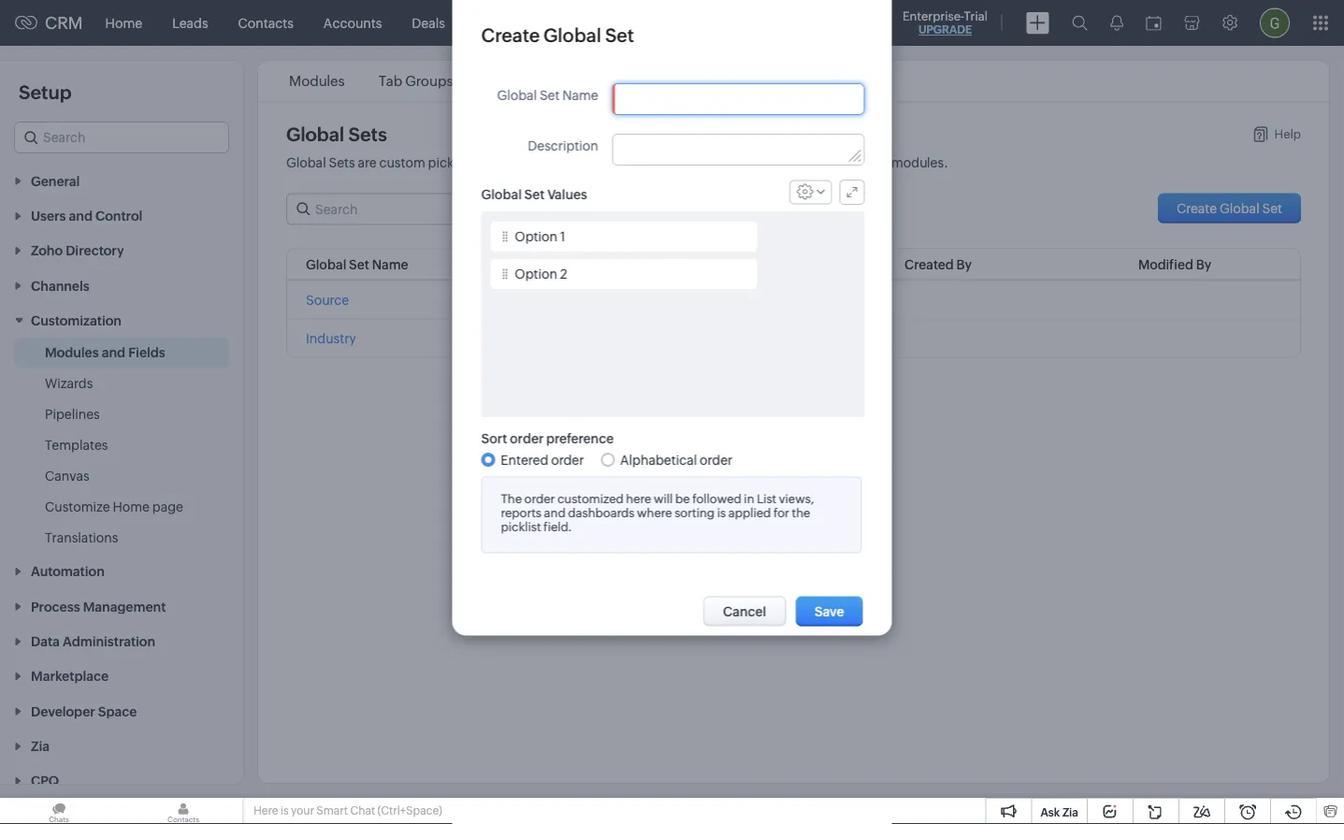 Task type: locate. For each thing, give the bounding box(es) containing it.
web tabs
[[487, 73, 550, 89]]

set down help
[[1262, 201, 1282, 216]]

modules for modules
[[289, 73, 345, 89]]

create up modified by
[[1176, 201, 1217, 216]]

profile element
[[1249, 0, 1301, 45]]

0 vertical spatial and
[[102, 345, 125, 360]]

1 vertical spatial create
[[1176, 201, 1217, 216]]

is right sorting
[[717, 505, 726, 519]]

1 vertical spatial global sets
[[286, 123, 387, 145]]

order
[[510, 431, 544, 446], [551, 452, 584, 467], [700, 452, 733, 467], [524, 491, 555, 505]]

global sets up 'are' in the left top of the page
[[286, 123, 387, 145]]

0 vertical spatial create
[[481, 24, 540, 46]]

1 horizontal spatial create
[[1176, 201, 1217, 216]]

the
[[501, 491, 522, 505]]

values
[[547, 187, 587, 202]]

1 horizontal spatial global set name
[[497, 88, 598, 103]]

sets down calls link
[[630, 73, 658, 89]]

enterprise-
[[903, 9, 964, 23]]

create up web tabs
[[481, 24, 540, 46]]

the order customized here will be followed in list views, reports and dashboards where sorting is applied for the picklist field.
[[501, 491, 814, 533]]

by right modified at the right top of the page
[[1196, 257, 1211, 272]]

created
[[904, 257, 954, 272]]

be inside the "the order customized here will be followed in list views, reports and dashboards where sorting is applied for the picklist field."
[[675, 491, 690, 505]]

tabs
[[520, 73, 550, 89]]

order up the entered
[[510, 431, 544, 446]]

ask
[[1040, 806, 1060, 818]]

and right reports
[[544, 505, 566, 519]]

modified
[[1138, 257, 1193, 272]]

global sets
[[584, 73, 658, 89], [286, 123, 387, 145]]

0 vertical spatial be
[[600, 155, 616, 170]]

None text field
[[613, 135, 864, 165], [510, 224, 737, 249], [510, 262, 737, 286], [613, 135, 864, 165], [510, 224, 737, 249], [510, 262, 737, 286]]

0 vertical spatial global set name
[[497, 88, 598, 103]]

sets up 'are' in the left top of the page
[[348, 123, 387, 145]]

picklist
[[428, 155, 471, 170], [768, 155, 811, 170], [501, 519, 541, 533]]

be right will
[[675, 491, 690, 505]]

modified by
[[1138, 257, 1211, 272]]

sorting
[[675, 505, 715, 519]]

None text field
[[613, 84, 864, 114]]

order inside the "the order customized here will be followed in list views, reports and dashboards where sorting is applied for the picklist field."
[[524, 491, 555, 505]]

global sets are custom picklist values set that could be associated with multiple picklist fields across modules.
[[286, 155, 948, 170]]

create global set button
[[1158, 193, 1301, 223]]

created by
[[904, 257, 972, 272]]

sort
[[481, 431, 507, 446]]

chat
[[350, 804, 375, 817]]

accounts
[[323, 15, 382, 30]]

1 horizontal spatial name
[[562, 88, 598, 103]]

and left fields
[[102, 345, 125, 360]]

1 vertical spatial create global set
[[1176, 201, 1282, 216]]

modules down accounts link
[[289, 73, 345, 89]]

help
[[1274, 127, 1301, 141]]

0 horizontal spatial and
[[102, 345, 125, 360]]

1 by from the left
[[956, 257, 972, 272]]

1 horizontal spatial picklist
[[501, 519, 541, 533]]

your
[[291, 804, 314, 817]]

2 by from the left
[[1196, 257, 1211, 272]]

0 vertical spatial name
[[562, 88, 598, 103]]

order for entered
[[551, 452, 584, 467]]

1 vertical spatial global set name
[[306, 257, 408, 272]]

set right web
[[540, 88, 560, 103]]

signals image
[[1110, 15, 1123, 31]]

1 vertical spatial is
[[280, 804, 289, 817]]

in
[[705, 257, 716, 272]]

home
[[105, 15, 142, 30], [113, 499, 150, 514]]

create global set up modified by
[[1176, 201, 1282, 216]]

1 vertical spatial be
[[675, 491, 690, 505]]

0 vertical spatial modules
[[289, 73, 345, 89]]

deals link
[[397, 0, 460, 45]]

1 vertical spatial home
[[113, 499, 150, 514]]

1 horizontal spatial by
[[1196, 257, 1211, 272]]

global
[[543, 24, 601, 46], [584, 73, 627, 89], [497, 88, 537, 103], [286, 123, 344, 145], [286, 155, 326, 170], [481, 187, 522, 202], [1220, 201, 1260, 216], [306, 257, 346, 272]]

1 vertical spatial and
[[544, 505, 566, 519]]

custom
[[379, 155, 425, 170]]

order for the
[[524, 491, 555, 505]]

-
[[671, 293, 675, 308]]

translations link
[[45, 528, 118, 547]]

0 horizontal spatial by
[[956, 257, 972, 272]]

set left values
[[524, 187, 545, 202]]

order up followed
[[700, 452, 733, 467]]

set
[[605, 24, 634, 46], [540, 88, 560, 103], [524, 187, 545, 202], [1262, 201, 1282, 216], [349, 257, 369, 272]]

set up global sets link
[[605, 24, 634, 46]]

and inside customization region
[[102, 345, 125, 360]]

contacts image
[[124, 798, 242, 824]]

by for created by
[[956, 257, 972, 272]]

0 horizontal spatial modules
[[45, 345, 99, 360]]

order right the
[[524, 491, 555, 505]]

page
[[152, 499, 183, 514]]

global set name up source
[[306, 257, 408, 272]]

0 horizontal spatial name
[[372, 257, 408, 272]]

1 horizontal spatial and
[[544, 505, 566, 519]]

by right created on the top of the page
[[956, 257, 972, 272]]

1 horizontal spatial is
[[717, 505, 726, 519]]

1 horizontal spatial modules
[[289, 73, 345, 89]]

sort order preference
[[481, 431, 614, 446]]

customization region
[[0, 337, 243, 553]]

1 vertical spatial modules
[[45, 345, 99, 360]]

fields
[[128, 345, 165, 360]]

0 horizontal spatial is
[[280, 804, 289, 817]]

1 horizontal spatial be
[[675, 491, 690, 505]]

ask zia
[[1040, 806, 1078, 818]]

and inside the "the order customized here will be followed in list views, reports and dashboards where sorting is applied for the picklist field."
[[544, 505, 566, 519]]

save
[[815, 604, 844, 619]]

0 horizontal spatial global set name
[[306, 257, 408, 272]]

0 vertical spatial is
[[717, 505, 726, 519]]

zia
[[1062, 806, 1078, 818]]

with
[[686, 155, 713, 170]]

description
[[528, 138, 598, 153]]

home right crm
[[105, 15, 142, 30]]

picklist down the
[[501, 519, 541, 533]]

preference
[[546, 431, 614, 446]]

0 horizontal spatial create
[[481, 24, 540, 46]]

home inside customization region
[[113, 499, 150, 514]]

0 horizontal spatial be
[[600, 155, 616, 170]]

signals element
[[1099, 0, 1135, 46]]

leads
[[172, 15, 208, 30]]

deals
[[412, 15, 445, 30]]

modules
[[289, 73, 345, 89], [45, 345, 99, 360]]

calls link
[[610, 0, 669, 45]]

are
[[358, 155, 377, 170]]

customization
[[31, 313, 122, 328]]

tab
[[379, 73, 402, 89]]

name down search text field
[[372, 257, 408, 272]]

modules.
[[891, 155, 948, 170]]

name right tabs
[[562, 88, 598, 103]]

enterprise-trial upgrade
[[903, 9, 988, 36]]

modules link
[[286, 73, 348, 89]]

alphabetical order
[[620, 452, 733, 467]]

crm
[[45, 13, 83, 33]]

is left your
[[280, 804, 289, 817]]

fields
[[814, 155, 847, 170]]

list
[[272, 61, 675, 101]]

2 horizontal spatial picklist
[[768, 155, 811, 170]]

calendar image
[[1146, 15, 1162, 30]]

here is your smart chat (ctrl+space)
[[253, 804, 442, 817]]

home left page
[[113, 499, 150, 514]]

be right could
[[600, 155, 616, 170]]

global sets inside list
[[584, 73, 658, 89]]

2 vertical spatial sets
[[329, 155, 355, 170]]

order down preference
[[551, 452, 584, 467]]

global set name up description
[[497, 88, 598, 103]]

0 vertical spatial create global set
[[481, 24, 634, 46]]

by
[[956, 257, 972, 272], [1196, 257, 1211, 272]]

global sets down calls link
[[584, 73, 658, 89]]

be
[[600, 155, 616, 170], [675, 491, 690, 505]]

0 vertical spatial global sets
[[584, 73, 658, 89]]

customization button
[[0, 302, 243, 337]]

list containing modules
[[272, 61, 675, 101]]

values
[[474, 155, 513, 170]]

sets left 'are' in the left top of the page
[[329, 155, 355, 170]]

picklist left fields
[[768, 155, 811, 170]]

picklist left values
[[428, 155, 471, 170]]

modules inside modules and fields link
[[45, 345, 99, 360]]

is inside the "the order customized here will be followed in list views, reports and dashboards where sorting is applied for the picklist field."
[[717, 505, 726, 519]]

create global set
[[481, 24, 634, 46], [1176, 201, 1282, 216]]

1 horizontal spatial create global set
[[1176, 201, 1282, 216]]

tab groups
[[379, 73, 453, 89]]

multiple
[[715, 155, 765, 170]]

modules up wizards
[[45, 345, 99, 360]]

setup
[[19, 81, 72, 103]]

create global set inside button
[[1176, 201, 1282, 216]]

1 horizontal spatial global sets
[[584, 73, 658, 89]]

create global set up tabs
[[481, 24, 634, 46]]

used
[[671, 257, 702, 272]]



Task type: vqa. For each thing, say whether or not it's contained in the screenshot.
"HOME" link
yes



Task type: describe. For each thing, give the bounding box(es) containing it.
customized
[[557, 491, 624, 505]]

contacts
[[238, 15, 294, 30]]

cancel
[[723, 604, 766, 619]]

1 vertical spatial name
[[372, 257, 408, 272]]

canvas link
[[45, 466, 89, 485]]

(ctrl+space)
[[377, 804, 442, 817]]

0 vertical spatial home
[[105, 15, 142, 30]]

here
[[253, 804, 278, 817]]

create inside create global set button
[[1176, 201, 1217, 216]]

1 vertical spatial sets
[[348, 123, 387, 145]]

customize home page
[[45, 499, 183, 514]]

order for alphabetical
[[700, 452, 733, 467]]

save button
[[796, 596, 863, 626]]

list
[[757, 491, 776, 505]]

views,
[[779, 491, 814, 505]]

leads link
[[157, 0, 223, 45]]

templates
[[45, 437, 108, 452]]

modules for modules and fields
[[45, 345, 99, 360]]

associated
[[618, 155, 684, 170]]

reports
[[501, 505, 542, 519]]

followed
[[692, 491, 741, 505]]

pipelines link
[[45, 405, 100, 423]]

wizards link
[[45, 374, 93, 393]]

wizards
[[45, 376, 93, 391]]

global inside button
[[1220, 201, 1260, 216]]

for
[[773, 505, 789, 519]]

the
[[792, 505, 810, 519]]

meetings link
[[523, 0, 610, 45]]

modules and fields link
[[45, 343, 165, 362]]

field.
[[544, 519, 572, 533]]

profile image
[[1260, 8, 1290, 38]]

picklist inside the "the order customized here will be followed in list views, reports and dashboards where sorting is applied for the picklist field."
[[501, 519, 541, 533]]

upgrade
[[918, 23, 972, 36]]

used in
[[671, 257, 716, 272]]

translations
[[45, 530, 118, 545]]

accounts link
[[308, 0, 397, 45]]

order for sort
[[510, 431, 544, 446]]

tab groups link
[[376, 73, 456, 89]]

0 horizontal spatial global sets
[[286, 123, 387, 145]]

tasks
[[475, 15, 508, 30]]

cancel button
[[703, 596, 786, 626]]

chats image
[[0, 798, 118, 824]]

global sets link
[[581, 73, 661, 89]]

web tabs link
[[484, 73, 553, 89]]

web
[[487, 73, 517, 89]]

meetings
[[538, 15, 595, 30]]

across
[[849, 155, 889, 170]]

alphabetical
[[620, 452, 697, 467]]

entered order
[[501, 452, 584, 467]]

0 vertical spatial sets
[[630, 73, 658, 89]]

trial
[[964, 9, 988, 23]]

in
[[744, 491, 754, 505]]

source
[[306, 293, 349, 308]]

modules and fields
[[45, 345, 165, 360]]

could
[[563, 155, 597, 170]]

where
[[637, 505, 672, 519]]

canvas
[[45, 468, 89, 483]]

entered
[[501, 452, 548, 467]]

smart
[[316, 804, 348, 817]]

Search text field
[[287, 194, 489, 224]]

templates link
[[45, 436, 108, 454]]

will
[[654, 491, 673, 505]]

set up source
[[349, 257, 369, 272]]

calls
[[625, 15, 654, 30]]

contacts link
[[223, 0, 308, 45]]

pipelines
[[45, 407, 100, 422]]

crm link
[[15, 13, 83, 33]]

set inside button
[[1262, 201, 1282, 216]]

groups
[[405, 73, 453, 89]]

home link
[[90, 0, 157, 45]]

customize
[[45, 499, 110, 514]]

customize home page link
[[45, 497, 183, 516]]

here
[[626, 491, 651, 505]]

set
[[515, 155, 533, 170]]

0 horizontal spatial create global set
[[481, 24, 634, 46]]

by for modified by
[[1196, 257, 1211, 272]]

global set values
[[481, 187, 587, 202]]

industry
[[306, 331, 356, 346]]

0 horizontal spatial picklist
[[428, 155, 471, 170]]

that
[[536, 155, 560, 170]]



